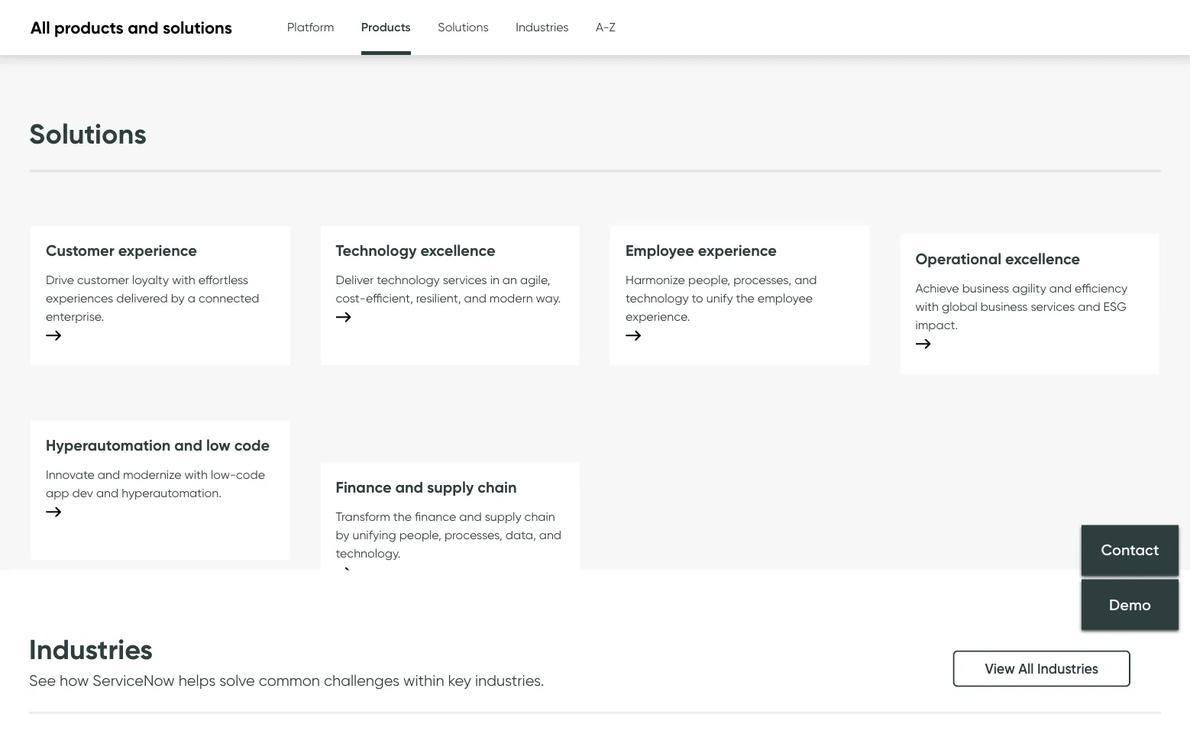 Task type: describe. For each thing, give the bounding box(es) containing it.
hyperautomation.
[[122, 485, 222, 500]]

hyperautomation
[[46, 436, 171, 455]]

within
[[404, 671, 444, 690]]

deliver technology services in an agile, cost-efficient, resilient, and modern way.
[[336, 272, 561, 305]]

delivered
[[116, 290, 168, 305]]

with for customer experience
[[172, 272, 195, 287]]

data,
[[506, 527, 536, 542]]

connected
[[199, 290, 259, 305]]

industries for industries
[[516, 19, 569, 34]]

way.
[[536, 290, 561, 305]]

global
[[942, 299, 978, 314]]

0 vertical spatial solutions
[[438, 19, 489, 34]]

operational excellence
[[916, 250, 1081, 269]]

and right agility
[[1050, 280, 1072, 295]]

technology
[[336, 241, 417, 260]]

esg
[[1104, 299, 1127, 314]]

harmonize people, processes, and technology to unify the employee experience.
[[626, 272, 817, 324]]

customer
[[46, 241, 114, 260]]

technology excellence
[[336, 241, 496, 260]]

by inside drive customer loyalty with effortless experiences delivered by a connected enterprise.
[[171, 290, 185, 305]]

hyperautomation and low code
[[46, 436, 270, 455]]

resilient,
[[416, 290, 461, 305]]

products link
[[361, 0, 411, 57]]

1 vertical spatial business
[[981, 299, 1028, 314]]

experience for customer experience
[[118, 241, 197, 260]]

0 horizontal spatial supply
[[427, 478, 474, 497]]

view
[[986, 661, 1016, 677]]

and right "products"
[[128, 17, 159, 38]]

services inside achieve business agility and efficiency with global business services and esg impact.
[[1031, 299, 1076, 314]]

low
[[206, 436, 231, 455]]

effortless
[[199, 272, 248, 287]]

with for hyperautomation and low code
[[185, 467, 208, 482]]

enterprise.
[[46, 309, 104, 324]]

an
[[503, 272, 517, 287]]

experience for employee experience
[[698, 241, 777, 260]]

and down hyperautomation
[[98, 467, 120, 482]]

solve
[[220, 671, 255, 690]]

employee experience
[[626, 241, 777, 260]]

industries.
[[475, 671, 544, 690]]

finance
[[415, 509, 457, 524]]

common
[[259, 671, 320, 690]]

excellence for operational excellence
[[1006, 250, 1081, 269]]

achieve business agility and efficiency with global business services and esg impact.
[[916, 280, 1128, 332]]

view all industries
[[986, 661, 1099, 677]]

app
[[46, 485, 69, 500]]

drive customer loyalty with effortless experiences delivered by a connected enterprise.
[[46, 272, 259, 324]]

platform link
[[287, 0, 334, 53]]

to
[[692, 290, 704, 305]]

with inside achieve business agility and efficiency with global business services and esg impact.
[[916, 299, 939, 314]]

servicenow
[[93, 671, 175, 690]]

view all industries link
[[953, 651, 1131, 687]]

industries for industries see how servicenow helps solve common challenges within key industries.
[[29, 632, 153, 666]]

efficiency
[[1075, 280, 1128, 295]]

2 horizontal spatial industries
[[1038, 661, 1099, 677]]

people, inside transform the finance and supply chain by unifying people, processes, data, and technology.
[[399, 527, 442, 542]]

in
[[490, 272, 500, 287]]

see
[[29, 671, 56, 690]]

solutions link
[[438, 0, 489, 53]]

achieve
[[916, 280, 960, 295]]

people, inside harmonize people, processes, and technology to unify the employee experience.
[[689, 272, 731, 287]]

dev
[[72, 485, 93, 500]]

finance and supply chain
[[336, 478, 517, 497]]

modern
[[490, 290, 533, 305]]

and inside harmonize people, processes, and technology to unify the employee experience.
[[795, 272, 817, 287]]

helps
[[179, 671, 216, 690]]

cost-
[[336, 290, 366, 305]]

impact.
[[916, 317, 959, 332]]

a-
[[596, 19, 610, 34]]

how
[[60, 671, 89, 690]]



Task type: vqa. For each thing, say whether or not it's contained in the screenshot.
with inside the 'Drive customer loyalty with effortless experiences delivered by a connected enterprise.'
yes



Task type: locate. For each thing, give the bounding box(es) containing it.
the left finance
[[393, 509, 412, 524]]

experience.
[[626, 309, 690, 324]]

people,
[[689, 272, 731, 287], [399, 527, 442, 542]]

experience
[[118, 241, 197, 260], [698, 241, 777, 260]]

1 vertical spatial the
[[393, 509, 412, 524]]

demo
[[1110, 595, 1152, 614]]

technology.
[[336, 546, 401, 560]]

with left low-
[[185, 467, 208, 482]]

0 horizontal spatial the
[[393, 509, 412, 524]]

technology inside deliver technology services in an agile, cost-efficient, resilient, and modern way.
[[377, 272, 440, 287]]

0 vertical spatial supply
[[427, 478, 474, 497]]

experience up loyalty
[[118, 241, 197, 260]]

1 horizontal spatial solutions
[[438, 19, 489, 34]]

modernize
[[123, 467, 182, 482]]

1 vertical spatial chain
[[525, 509, 555, 524]]

unify
[[707, 290, 733, 305]]

industries up how
[[29, 632, 153, 666]]

1 horizontal spatial the
[[736, 290, 755, 305]]

1 horizontal spatial all
[[1019, 661, 1034, 677]]

0 vertical spatial business
[[963, 280, 1010, 295]]

and up employee in the right of the page
[[795, 272, 817, 287]]

and up finance
[[396, 478, 423, 497]]

0 horizontal spatial by
[[171, 290, 185, 305]]

all right view
[[1019, 661, 1034, 677]]

technology up efficient,
[[377, 272, 440, 287]]

1 vertical spatial with
[[916, 299, 939, 314]]

by down transform
[[336, 527, 350, 542]]

1 horizontal spatial excellence
[[1006, 250, 1081, 269]]

1 horizontal spatial supply
[[485, 509, 522, 524]]

0 horizontal spatial excellence
[[421, 241, 496, 260]]

key
[[448, 671, 471, 690]]

processes,
[[734, 272, 792, 287], [445, 527, 503, 542]]

all inside the view all industries link
[[1019, 661, 1034, 677]]

1 vertical spatial code
[[236, 467, 265, 482]]

deliver
[[336, 272, 374, 287]]

efficient,
[[366, 290, 413, 305]]

business
[[963, 280, 1010, 295], [981, 299, 1028, 314]]

customer experience
[[46, 241, 197, 260]]

1 horizontal spatial chain
[[525, 509, 555, 524]]

transform
[[336, 509, 390, 524]]

agile,
[[520, 272, 551, 287]]

and down efficiency
[[1079, 299, 1101, 314]]

challenges
[[324, 671, 400, 690]]

employee
[[626, 241, 695, 260]]

0 vertical spatial technology
[[377, 272, 440, 287]]

1 horizontal spatial people,
[[689, 272, 731, 287]]

by left a
[[171, 290, 185, 305]]

0 horizontal spatial services
[[443, 272, 487, 287]]

1 horizontal spatial processes,
[[734, 272, 792, 287]]

1 vertical spatial by
[[336, 527, 350, 542]]

platform
[[287, 19, 334, 34]]

and right data,
[[539, 527, 562, 542]]

0 vertical spatial code
[[234, 436, 270, 455]]

a-z link
[[596, 0, 616, 53]]

1 vertical spatial processes,
[[445, 527, 503, 542]]

1 vertical spatial people,
[[399, 527, 442, 542]]

loyalty
[[132, 272, 169, 287]]

1 vertical spatial all
[[1019, 661, 1034, 677]]

services
[[443, 272, 487, 287], [1031, 299, 1076, 314]]

supply inside transform the finance and supply chain by unifying people, processes, data, and technology.
[[485, 509, 522, 524]]

harmonize
[[626, 272, 686, 287]]

people, down finance
[[399, 527, 442, 542]]

customer
[[77, 272, 129, 287]]

contact link
[[1082, 525, 1179, 576]]

0 horizontal spatial all
[[31, 17, 50, 38]]

code inside innovate and modernize with low-code app dev and hyperautomation.
[[236, 467, 265, 482]]

industries see how servicenow helps solve common challenges within key industries.
[[29, 632, 544, 690]]

1 horizontal spatial industries
[[516, 19, 569, 34]]

0 vertical spatial all
[[31, 17, 50, 38]]

0 horizontal spatial chain
[[478, 478, 517, 497]]

0 horizontal spatial technology
[[377, 272, 440, 287]]

0 horizontal spatial people,
[[399, 527, 442, 542]]

transform the finance and supply chain by unifying people, processes, data, and technology.
[[336, 509, 562, 560]]

excellence
[[421, 241, 496, 260], [1006, 250, 1081, 269]]

finance
[[336, 478, 392, 497]]

business down operational excellence
[[963, 280, 1010, 295]]

excellence for technology excellence
[[421, 241, 496, 260]]

code
[[234, 436, 270, 455], [236, 467, 265, 482]]

processes, inside harmonize people, processes, and technology to unify the employee experience.
[[734, 272, 792, 287]]

the inside harmonize people, processes, and technology to unify the employee experience.
[[736, 290, 755, 305]]

0 vertical spatial by
[[171, 290, 185, 305]]

a-z
[[596, 19, 616, 34]]

all products and solutions
[[31, 17, 232, 38]]

0 vertical spatial people,
[[689, 272, 731, 287]]

by inside transform the finance and supply chain by unifying people, processes, data, and technology.
[[336, 527, 350, 542]]

services down agility
[[1031, 299, 1076, 314]]

0 vertical spatial services
[[443, 272, 487, 287]]

chain
[[478, 478, 517, 497], [525, 509, 555, 524]]

1 experience from the left
[[118, 241, 197, 260]]

supply up data,
[[485, 509, 522, 524]]

1 horizontal spatial by
[[336, 527, 350, 542]]

demo link
[[1082, 580, 1179, 630]]

excellence up deliver technology services in an agile, cost-efficient, resilient, and modern way.
[[421, 241, 496, 260]]

innovate and modernize with low-code app dev and hyperautomation.
[[46, 467, 265, 500]]

processes, inside transform the finance and supply chain by unifying people, processes, data, and technology.
[[445, 527, 503, 542]]

1 horizontal spatial technology
[[626, 290, 689, 305]]

services left in in the left of the page
[[443, 272, 487, 287]]

drive
[[46, 272, 74, 287]]

low-
[[211, 467, 236, 482]]

innovate
[[46, 467, 95, 482]]

1 vertical spatial supply
[[485, 509, 522, 524]]

the inside transform the finance and supply chain by unifying people, processes, data, and technology.
[[393, 509, 412, 524]]

supply up finance
[[427, 478, 474, 497]]

unifying
[[353, 527, 396, 542]]

2 experience from the left
[[698, 241, 777, 260]]

industries right view
[[1038, 661, 1099, 677]]

and right finance
[[460, 509, 482, 524]]

0 horizontal spatial industries
[[29, 632, 153, 666]]

1 vertical spatial solutions
[[29, 117, 147, 151]]

contact
[[1102, 541, 1160, 559]]

with inside drive customer loyalty with effortless experiences delivered by a connected enterprise.
[[172, 272, 195, 287]]

0 horizontal spatial processes,
[[445, 527, 503, 542]]

technology inside harmonize people, processes, and technology to unify the employee experience.
[[626, 290, 689, 305]]

0 horizontal spatial solutions
[[29, 117, 147, 151]]

1 vertical spatial technology
[[626, 290, 689, 305]]

with
[[172, 272, 195, 287], [916, 299, 939, 314], [185, 467, 208, 482]]

with inside innovate and modernize with low-code app dev and hyperautomation.
[[185, 467, 208, 482]]

0 vertical spatial the
[[736, 290, 755, 305]]

products
[[54, 17, 124, 38]]

with up impact.
[[916, 299, 939, 314]]

1 horizontal spatial experience
[[698, 241, 777, 260]]

z
[[610, 19, 616, 34]]

0 vertical spatial chain
[[478, 478, 517, 497]]

industries link
[[516, 0, 569, 53]]

industries inside industries see how servicenow helps solve common challenges within key industries.
[[29, 632, 153, 666]]

business down agility
[[981, 299, 1028, 314]]

employee
[[758, 290, 813, 305]]

products
[[361, 19, 411, 34]]

excellence up agility
[[1006, 250, 1081, 269]]

solutions
[[163, 17, 232, 38]]

1 vertical spatial services
[[1031, 299, 1076, 314]]

and left low
[[174, 436, 202, 455]]

and inside deliver technology services in an agile, cost-efficient, resilient, and modern way.
[[464, 290, 487, 305]]

operational
[[916, 250, 1002, 269]]

with up a
[[172, 272, 195, 287]]

industries left a-
[[516, 19, 569, 34]]

0 vertical spatial with
[[172, 272, 195, 287]]

experiences
[[46, 290, 113, 305]]

people, up unify
[[689, 272, 731, 287]]

experience up harmonize people, processes, and technology to unify the employee experience.
[[698, 241, 777, 260]]

a
[[188, 290, 196, 305]]

1 horizontal spatial services
[[1031, 299, 1076, 314]]

technology
[[377, 272, 440, 287], [626, 290, 689, 305]]

the right unify
[[736, 290, 755, 305]]

and left modern
[[464, 290, 487, 305]]

services inside deliver technology services in an agile, cost-efficient, resilient, and modern way.
[[443, 272, 487, 287]]

processes, down finance
[[445, 527, 503, 542]]

and
[[128, 17, 159, 38], [795, 272, 817, 287], [1050, 280, 1072, 295], [464, 290, 487, 305], [1079, 299, 1101, 314], [174, 436, 202, 455], [98, 467, 120, 482], [396, 478, 423, 497], [96, 485, 119, 500], [460, 509, 482, 524], [539, 527, 562, 542]]

the
[[736, 290, 755, 305], [393, 509, 412, 524]]

agility
[[1013, 280, 1047, 295]]

solutions
[[438, 19, 489, 34], [29, 117, 147, 151]]

all left "products"
[[31, 17, 50, 38]]

0 horizontal spatial experience
[[118, 241, 197, 260]]

technology up the experience.
[[626, 290, 689, 305]]

processes, up employee in the right of the page
[[734, 272, 792, 287]]

chain inside transform the finance and supply chain by unifying people, processes, data, and technology.
[[525, 509, 555, 524]]

by
[[171, 290, 185, 305], [336, 527, 350, 542]]

2 vertical spatial with
[[185, 467, 208, 482]]

and right "dev"
[[96, 485, 119, 500]]

0 vertical spatial processes,
[[734, 272, 792, 287]]



